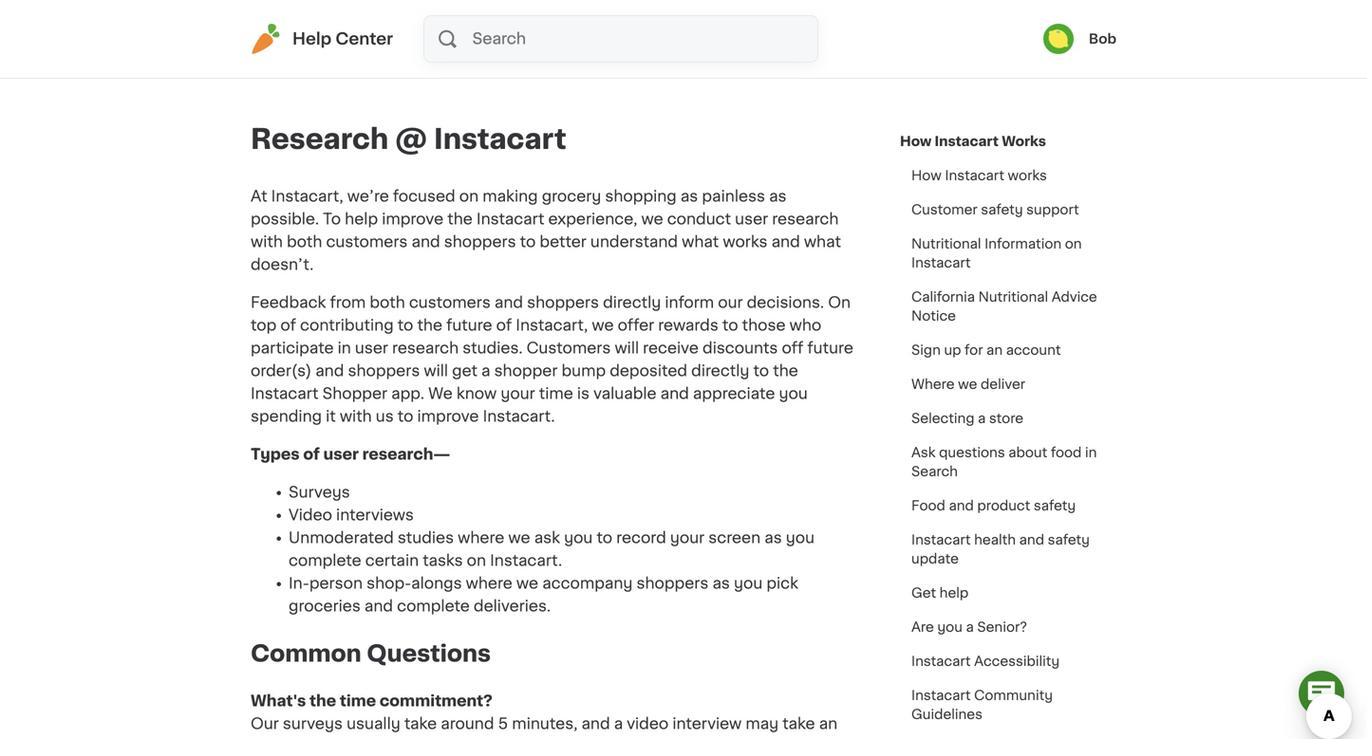 Task type: locate. For each thing, give the bounding box(es) containing it.
works
[[1008, 169, 1047, 182], [723, 235, 768, 250]]

to right like
[[728, 740, 744, 740]]

get down may at the right of the page
[[748, 740, 773, 740]]

complete up person
[[289, 554, 362, 569]]

video
[[627, 717, 669, 732]]

a inside feedback from both customers and shoppers directly inform our decisions. on top of contributing to the future of instacart, we offer rewards to those who participate in user research studies. customers will receive discounts off future order(s) and shoppers will get a shopper bump deposited directly to the instacart shopper app. we know your time is valuable and appreciate you spending it with us to improve instacart.
[[481, 364, 490, 379]]

0 horizontal spatial of
[[280, 318, 296, 333]]

0 vertical spatial both
[[287, 235, 322, 250]]

search
[[912, 465, 958, 479]]

and right health
[[1020, 534, 1045, 547]]

those
[[742, 318, 786, 333]]

we up deliveries.
[[516, 576, 539, 592]]

1 vertical spatial will
[[424, 364, 448, 379]]

2 horizontal spatial of
[[496, 318, 512, 333]]

participate
[[251, 341, 334, 356]]

instacart up 'update' at the bottom right of the page
[[912, 534, 971, 547]]

on inside 'what's the time commitment? our surveys usually take around 5 minutes, and a video interview may take an hour. it all depends on the research initiative and how we'd like to get you'
[[399, 740, 418, 740]]

you right the are
[[938, 621, 963, 634]]

will up the we
[[424, 364, 448, 379]]

where up tasks
[[458, 531, 505, 546]]

instacart, up "possible."
[[271, 189, 343, 204]]

a up how
[[614, 717, 623, 732]]

research inside at instacart, we're focused on making grocery shopping as painless as possible. to help improve the instacart experience, we conduct user research with both customers and shoppers to better understand what works and what doesn't.
[[772, 212, 839, 227]]

1 vertical spatial works
[[723, 235, 768, 250]]

both right 'from'
[[370, 295, 405, 311]]

0 vertical spatial time
[[539, 386, 573, 402]]

instacart, inside at instacart, we're focused on making grocery shopping as painless as possible. to help improve the instacart experience, we conduct user research with both customers and shoppers to better understand what works and what doesn't.
[[271, 189, 343, 204]]

in inside ask questions about food in search
[[1085, 446, 1097, 460]]

0 horizontal spatial take
[[404, 717, 437, 732]]

instacart. down ask
[[490, 554, 562, 569]]

on
[[828, 295, 851, 311]]

1 vertical spatial instacart,
[[516, 318, 588, 333]]

us
[[376, 409, 394, 424]]

1 vertical spatial with
[[340, 409, 372, 424]]

shoppers inside surveys video interviews unmoderated studies where we ask you to record your screen as you complete certain tasks on instacart. in-person shop-alongs where we accompany shoppers as you pick groceries and complete deliveries.
[[637, 576, 709, 592]]

your down shopper
[[501, 386, 535, 402]]

1 horizontal spatial get
[[748, 740, 773, 740]]

to inside 'what's the time commitment? our surveys usually take around 5 minutes, and a video interview may take an hour. it all depends on the research initiative and how we'd like to get you'
[[728, 740, 744, 740]]

are you a senior? link
[[900, 611, 1039, 645]]

decisions.
[[747, 295, 824, 311]]

0 horizontal spatial complete
[[289, 554, 362, 569]]

instacart
[[434, 126, 567, 153], [935, 135, 999, 148], [945, 169, 1005, 182], [477, 212, 545, 227], [912, 256, 971, 270], [251, 386, 319, 402], [912, 534, 971, 547], [912, 655, 971, 669], [912, 689, 971, 703]]

Search search field
[[471, 16, 818, 62]]

both inside at instacart, we're focused on making grocery shopping as painless as possible. to help improve the instacart experience, we conduct user research with both customers and shoppers to better understand what works and what doesn't.
[[287, 235, 322, 250]]

0 horizontal spatial time
[[340, 694, 376, 709]]

1 vertical spatial safety
[[1034, 499, 1076, 513]]

we up selecting a store
[[958, 378, 977, 391]]

improve inside at instacart, we're focused on making grocery shopping as painless as possible. to help improve the instacart experience, we conduct user research with both customers and shoppers to better understand what works and what doesn't.
[[382, 212, 444, 227]]

improve
[[382, 212, 444, 227], [417, 409, 479, 424]]

0 vertical spatial future
[[446, 318, 492, 333]]

user
[[735, 212, 768, 227], [355, 341, 388, 356], [323, 447, 359, 462]]

0 vertical spatial works
[[1008, 169, 1047, 182]]

1 vertical spatial help
[[940, 587, 969, 600]]

time left is
[[539, 386, 573, 402]]

and inside instacart health and safety update
[[1020, 534, 1045, 547]]

0 horizontal spatial help
[[345, 212, 378, 227]]

as right screen
[[765, 531, 782, 546]]

0 vertical spatial user
[[735, 212, 768, 227]]

research down 'around'
[[451, 740, 518, 740]]

from
[[330, 295, 366, 311]]

0 vertical spatial how
[[900, 135, 932, 148]]

offer
[[618, 318, 654, 333]]

both down "possible."
[[287, 235, 322, 250]]

help center link
[[251, 24, 393, 54]]

in inside feedback from both customers and shoppers directly inform our decisions. on top of contributing to the future of instacart, we offer rewards to those who participate in user research studies. customers will receive discounts off future order(s) and shoppers will get a shopper bump deposited directly to the instacart shopper app. we know your time is valuable and appreciate you spending it with us to improve instacart.
[[338, 341, 351, 356]]

safety right product
[[1034, 499, 1076, 513]]

are
[[912, 621, 934, 634]]

future up "studies."
[[446, 318, 492, 333]]

1 vertical spatial both
[[370, 295, 405, 311]]

as
[[681, 189, 698, 204], [769, 189, 787, 204], [765, 531, 782, 546], [713, 576, 730, 592]]

interview
[[673, 717, 742, 732]]

0 horizontal spatial your
[[501, 386, 535, 402]]

your right record
[[670, 531, 705, 546]]

works down the works at right
[[1008, 169, 1047, 182]]

your inside surveys video interviews unmoderated studies where we ask you to record your screen as you complete certain tasks on instacart. in-person shop-alongs where we accompany shoppers as you pick groceries and complete deliveries.
[[670, 531, 705, 546]]

on inside nutritional information on instacart
[[1065, 237, 1082, 251]]

on down support
[[1065, 237, 1082, 251]]

0 horizontal spatial in
[[338, 341, 351, 356]]

@
[[395, 126, 428, 153]]

0 horizontal spatial both
[[287, 235, 322, 250]]

what down conduct
[[682, 235, 719, 250]]

instacart down the 'making'
[[477, 212, 545, 227]]

0 horizontal spatial works
[[723, 235, 768, 250]]

2 vertical spatial research
[[451, 740, 518, 740]]

0 horizontal spatial with
[[251, 235, 283, 250]]

to inside surveys video interviews unmoderated studies where we ask you to record your screen as you complete certain tasks on instacart. in-person shop-alongs where we accompany shoppers as you pick groceries and complete deliveries.
[[597, 531, 613, 546]]

as up conduct
[[681, 189, 698, 204]]

improve down the we
[[417, 409, 479, 424]]

0 vertical spatial instacart.
[[483, 409, 555, 424]]

1 vertical spatial directly
[[691, 364, 750, 379]]

1 horizontal spatial directly
[[691, 364, 750, 379]]

user avatar image
[[1043, 24, 1074, 54]]

rewards
[[658, 318, 719, 333]]

how instacart works link
[[900, 124, 1046, 159]]

0 horizontal spatial directly
[[603, 295, 661, 311]]

time up usually
[[340, 694, 376, 709]]

0 vertical spatial customers
[[326, 235, 408, 250]]

instacart inside at instacart, we're focused on making grocery shopping as painless as possible. to help improve the instacart experience, we conduct user research with both customers and shoppers to better understand what works and what doesn't.
[[477, 212, 545, 227]]

to right us
[[398, 409, 413, 424]]

receive
[[643, 341, 699, 356]]

on right tasks
[[467, 554, 486, 569]]

1 vertical spatial in
[[1085, 446, 1097, 460]]

in right food
[[1085, 446, 1097, 460]]

nutritional down nutritional information on instacart link
[[979, 291, 1048, 304]]

1 horizontal spatial customers
[[409, 295, 491, 311]]

instacart, up customers
[[516, 318, 588, 333]]

take down commitment?
[[404, 717, 437, 732]]

person
[[309, 576, 363, 592]]

0 horizontal spatial customers
[[326, 235, 408, 250]]

1 horizontal spatial in
[[1085, 446, 1097, 460]]

get help link
[[900, 576, 980, 611]]

sign
[[912, 344, 941, 357]]

inform
[[665, 295, 714, 311]]

how for how instacart works
[[900, 135, 932, 148]]

and down shop-
[[365, 599, 393, 614]]

0 vertical spatial directly
[[603, 295, 661, 311]]

1 horizontal spatial instacart,
[[516, 318, 588, 333]]

how up 'customer'
[[912, 169, 942, 182]]

1 horizontal spatial your
[[670, 531, 705, 546]]

we'd
[[658, 740, 695, 740]]

you
[[779, 386, 808, 402], [564, 531, 593, 546], [786, 531, 815, 546], [734, 576, 763, 592], [938, 621, 963, 634]]

notice
[[912, 310, 956, 323]]

research @ instacart
[[251, 126, 567, 153]]

how up how instacart works link
[[900, 135, 932, 148]]

food and product safety
[[912, 499, 1076, 513]]

food
[[1051, 446, 1082, 460]]

shopper
[[494, 364, 558, 379]]

where up deliveries.
[[466, 576, 513, 592]]

2 vertical spatial safety
[[1048, 534, 1090, 547]]

app.
[[391, 386, 424, 402]]

research—
[[362, 447, 450, 462]]

with down shopper
[[340, 409, 372, 424]]

1 horizontal spatial works
[[1008, 169, 1047, 182]]

to left record
[[597, 531, 613, 546]]

shoppers up "app."
[[348, 364, 420, 379]]

1 horizontal spatial time
[[539, 386, 573, 402]]

an right may at the right of the page
[[819, 717, 838, 732]]

how for how instacart works
[[912, 169, 942, 182]]

safety right health
[[1048, 534, 1090, 547]]

1 horizontal spatial take
[[783, 717, 815, 732]]

nutritional information on instacart link
[[900, 227, 1117, 280]]

customers
[[326, 235, 408, 250], [409, 295, 491, 311]]

you inside are you a senior? link
[[938, 621, 963, 634]]

0 vertical spatial with
[[251, 235, 283, 250]]

get inside 'what's the time commitment? our surveys usually take around 5 minutes, and a video interview may take an hour. it all depends on the research initiative and how we'd like to get you'
[[748, 740, 773, 740]]

1 vertical spatial user
[[355, 341, 388, 356]]

research inside feedback from both customers and shoppers directly inform our decisions. on top of contributing to the future of instacart, we offer rewards to those who participate in user research studies. customers will receive discounts off future order(s) and shoppers will get a shopper bump deposited directly to the instacart shopper app. we know your time is valuable and appreciate you spending it with us to improve instacart.
[[392, 341, 459, 356]]

alongs
[[411, 576, 462, 592]]

of right the types
[[303, 447, 320, 462]]

5
[[498, 717, 508, 732]]

1 vertical spatial research
[[392, 341, 459, 356]]

around
[[441, 717, 494, 732]]

take right may at the right of the page
[[783, 717, 815, 732]]

1 vertical spatial nutritional
[[979, 291, 1048, 304]]

0 vertical spatial complete
[[289, 554, 362, 569]]

we're
[[347, 189, 389, 204]]

0 horizontal spatial what
[[682, 235, 719, 250]]

we
[[428, 386, 453, 402]]

with up doesn't.
[[251, 235, 283, 250]]

instacart,
[[271, 189, 343, 204], [516, 318, 588, 333]]

1 vertical spatial an
[[819, 717, 838, 732]]

0 horizontal spatial will
[[424, 364, 448, 379]]

2 vertical spatial user
[[323, 447, 359, 462]]

0 horizontal spatial an
[[819, 717, 838, 732]]

we inside at instacart, we're focused on making grocery shopping as painless as possible. to help improve the instacart experience, we conduct user research with both customers and shoppers to better understand what works and what doesn't.
[[641, 212, 663, 227]]

we left offer at the top of the page
[[592, 318, 614, 333]]

directly up offer at the top of the page
[[603, 295, 661, 311]]

record
[[616, 531, 666, 546]]

1 vertical spatial your
[[670, 531, 705, 546]]

how
[[622, 740, 654, 740]]

0 vertical spatial instacart,
[[271, 189, 343, 204]]

time inside 'what's the time commitment? our surveys usually take around 5 minutes, and a video interview may take an hour. it all depends on the research initiative and how we'd like to get you'
[[340, 694, 376, 709]]

0 vertical spatial nutritional
[[912, 237, 981, 251]]

and inside surveys video interviews unmoderated studies where we ask you to record your screen as you complete certain tasks on instacart. in-person shop-alongs where we accompany shoppers as you pick groceries and complete deliveries.
[[365, 599, 393, 614]]

nutritional down 'customer'
[[912, 237, 981, 251]]

instacart down the are
[[912, 655, 971, 669]]

0 horizontal spatial get
[[452, 364, 478, 379]]

research up decisions.
[[772, 212, 839, 227]]

works down painless
[[723, 235, 768, 250]]

shoppers down the 'making'
[[444, 235, 516, 250]]

0 vertical spatial in
[[338, 341, 351, 356]]

customers down to at the left top
[[326, 235, 408, 250]]

help
[[345, 212, 378, 227], [940, 587, 969, 600]]

for
[[965, 344, 983, 357]]

user down it
[[323, 447, 359, 462]]

1 horizontal spatial an
[[987, 344, 1003, 357]]

0 horizontal spatial instacart,
[[271, 189, 343, 204]]

a down "studies."
[[481, 364, 490, 379]]

accompany
[[542, 576, 633, 592]]

instacart accessibility link
[[900, 645, 1071, 679]]

improve down focused
[[382, 212, 444, 227]]

get
[[452, 364, 478, 379], [748, 740, 773, 740]]

we left ask
[[508, 531, 530, 546]]

what
[[682, 235, 719, 250], [804, 235, 841, 250]]

1 horizontal spatial help
[[940, 587, 969, 600]]

our
[[251, 717, 279, 732]]

0 vertical spatial help
[[345, 212, 378, 227]]

instacart image
[[251, 24, 281, 54]]

shoppers down record
[[637, 576, 709, 592]]

1 vertical spatial how
[[912, 169, 942, 182]]

you down off
[[779, 386, 808, 402]]

1 vertical spatial improve
[[417, 409, 479, 424]]

instacart. down shopper
[[483, 409, 555, 424]]

research
[[251, 126, 389, 153]]

an
[[987, 344, 1003, 357], [819, 717, 838, 732]]

customer safety support link
[[900, 193, 1091, 227]]

to left better
[[520, 235, 536, 250]]

nutritional
[[912, 237, 981, 251], [979, 291, 1048, 304]]

1 vertical spatial instacart.
[[490, 554, 562, 569]]

and up shopper
[[315, 364, 344, 379]]

1 horizontal spatial future
[[808, 341, 854, 356]]

what up on
[[804, 235, 841, 250]]

user down painless
[[735, 212, 768, 227]]

complete down alongs
[[397, 599, 470, 614]]

help inside at instacart, we're focused on making grocery shopping as painless as possible. to help improve the instacart experience, we conduct user research with both customers and shoppers to better understand what works and what doesn't.
[[345, 212, 378, 227]]

where
[[912, 378, 955, 391]]

directly up the appreciate
[[691, 364, 750, 379]]

1 horizontal spatial with
[[340, 409, 372, 424]]

help right the get
[[940, 587, 969, 600]]

0 vertical spatial improve
[[382, 212, 444, 227]]

1 vertical spatial customers
[[409, 295, 491, 311]]

user inside feedback from both customers and shoppers directly inform our decisions. on top of contributing to the future of instacart, we offer rewards to those who participate in user research studies. customers will receive discounts off future order(s) and shoppers will get a shopper bump deposited directly to the instacart shopper app. we know your time is valuable and appreciate you spending it with us to improve instacart.
[[355, 341, 388, 356]]

0 vertical spatial will
[[615, 341, 639, 356]]

1 vertical spatial get
[[748, 740, 773, 740]]

safety inside instacart health and safety update
[[1048, 534, 1090, 547]]

to right 'contributing'
[[398, 318, 413, 333]]

groceries
[[289, 599, 361, 614]]

it
[[326, 409, 336, 424]]

future down 'who'
[[808, 341, 854, 356]]

research inside 'what's the time commitment? our surveys usually take around 5 minutes, and a video interview may take an hour. it all depends on the research initiative and how we'd like to get you'
[[451, 740, 518, 740]]

improve inside feedback from both customers and shoppers directly inform our decisions. on top of contributing to the future of instacart, we offer rewards to those who participate in user research studies. customers will receive discounts off future order(s) and shoppers will get a shopper bump deposited directly to the instacart shopper app. we know your time is valuable and appreciate you spending it with us to improve instacart.
[[417, 409, 479, 424]]

instacart health and safety update link
[[900, 523, 1117, 576]]

we down shopping
[[641, 212, 663, 227]]

the up surveys
[[310, 694, 336, 709]]

on left the 'making'
[[459, 189, 479, 204]]

1 horizontal spatial both
[[370, 295, 405, 311]]

pick
[[767, 576, 799, 592]]

safety up information
[[981, 203, 1023, 217]]

research
[[772, 212, 839, 227], [392, 341, 459, 356], [451, 740, 518, 740]]

instacart up california
[[912, 256, 971, 270]]

instacart up guidelines
[[912, 689, 971, 703]]

valuable
[[594, 386, 657, 402]]

of down feedback
[[280, 318, 296, 333]]

0 vertical spatial research
[[772, 212, 839, 227]]

1 horizontal spatial what
[[804, 235, 841, 250]]

shopper
[[322, 386, 387, 402]]

0 vertical spatial get
[[452, 364, 478, 379]]

take
[[404, 717, 437, 732], [783, 717, 815, 732]]

help center
[[292, 31, 393, 47]]

0 vertical spatial your
[[501, 386, 535, 402]]

help down we're at the left of page
[[345, 212, 378, 227]]

0 horizontal spatial future
[[446, 318, 492, 333]]

in down 'contributing'
[[338, 341, 351, 356]]

bump
[[562, 364, 606, 379]]

an inside 'what's the time commitment? our surveys usually take around 5 minutes, and a video interview may take an hour. it all depends on the research initiative and how we'd like to get you'
[[819, 717, 838, 732]]

1 vertical spatial complete
[[397, 599, 470, 614]]

instacart up spending
[[251, 386, 319, 402]]

1 vertical spatial time
[[340, 694, 376, 709]]

where
[[458, 531, 505, 546], [466, 576, 513, 592]]

both
[[287, 235, 322, 250], [370, 295, 405, 311]]



Task type: describe. For each thing, give the bounding box(es) containing it.
product
[[978, 499, 1031, 513]]

you inside feedback from both customers and shoppers directly inform our decisions. on top of contributing to the future of instacart, we offer rewards to those who participate in user research studies. customers will receive discounts off future order(s) and shoppers will get a shopper bump deposited directly to the instacart shopper app. we know your time is valuable and appreciate you spending it with us to improve instacart.
[[779, 386, 808, 402]]

shoppers up customers
[[527, 295, 599, 311]]

instacart community guidelines link
[[900, 679, 1117, 732]]

initiative
[[522, 740, 586, 740]]

store
[[989, 412, 1024, 425]]

where we deliver link
[[900, 367, 1037, 402]]

selecting a store link
[[900, 402, 1035, 436]]

feedback
[[251, 295, 326, 311]]

advice
[[1052, 291, 1097, 304]]

surveys
[[289, 485, 350, 500]]

to down discounts
[[753, 364, 769, 379]]

customer
[[912, 203, 978, 217]]

both inside feedback from both customers and shoppers directly inform our decisions. on top of contributing to the future of instacart, we offer rewards to those who participate in user research studies. customers will receive discounts off future order(s) and shoppers will get a shopper bump deposited directly to the instacart shopper app. we know your time is valuable and appreciate you spending it with us to improve instacart.
[[370, 295, 405, 311]]

get
[[912, 587, 936, 600]]

1 vertical spatial where
[[466, 576, 513, 592]]

instacart. inside surveys video interviews unmoderated studies where we ask you to record your screen as you complete certain tasks on instacart. in-person shop-alongs where we accompany shoppers as you pick groceries and complete deliveries.
[[490, 554, 562, 569]]

user inside at instacart, we're focused on making grocery shopping as painless as possible. to help improve the instacart experience, we conduct user research with both customers and shoppers to better understand what works and what doesn't.
[[735, 212, 768, 227]]

selecting
[[912, 412, 975, 425]]

bob
[[1089, 32, 1117, 46]]

guidelines
[[912, 708, 983, 722]]

to down our
[[723, 318, 738, 333]]

with inside feedback from both customers and shoppers directly inform our decisions. on top of contributing to the future of instacart, we offer rewards to those who participate in user research studies. customers will receive discounts off future order(s) and shoppers will get a shopper bump deposited directly to the instacart shopper app. we know your time is valuable and appreciate you spending it with us to improve instacart.
[[340, 409, 372, 424]]

0 vertical spatial safety
[[981, 203, 1023, 217]]

grocery
[[542, 189, 601, 204]]

1 what from the left
[[682, 235, 719, 250]]

shop-
[[367, 576, 411, 592]]

types
[[251, 447, 300, 462]]

and right food
[[949, 499, 974, 513]]

get help
[[912, 587, 969, 600]]

contributing
[[300, 318, 394, 333]]

account
[[1006, 344, 1061, 357]]

we inside where we deliver link
[[958, 378, 977, 391]]

deposited
[[610, 364, 688, 379]]

shoppers inside at instacart, we're focused on making grocery shopping as painless as possible. to help improve the instacart experience, we conduct user research with both customers and shoppers to better understand what works and what doesn't.
[[444, 235, 516, 250]]

focused
[[393, 189, 456, 204]]

you up pick
[[786, 531, 815, 546]]

customers inside at instacart, we're focused on making grocery shopping as painless as possible. to help improve the instacart experience, we conduct user research with both customers and shoppers to better understand what works and what doesn't.
[[326, 235, 408, 250]]

experience,
[[548, 212, 638, 227]]

and up decisions.
[[772, 235, 800, 250]]

instacart up the 'making'
[[434, 126, 567, 153]]

and down focused
[[412, 235, 440, 250]]

a left store
[[978, 412, 986, 425]]

nutritional information on instacart
[[912, 237, 1082, 270]]

1 take from the left
[[404, 717, 437, 732]]

like
[[699, 740, 724, 740]]

common
[[251, 643, 361, 666]]

on inside surveys video interviews unmoderated studies where we ask you to record your screen as you complete certain tasks on instacart. in-person shop-alongs where we accompany shoppers as you pick groceries and complete deliveries.
[[467, 554, 486, 569]]

instacart inside instacart community guidelines
[[912, 689, 971, 703]]

video
[[289, 508, 332, 523]]

2 take from the left
[[783, 717, 815, 732]]

at
[[251, 189, 267, 204]]

instacart up how instacart works
[[935, 135, 999, 148]]

are you a senior?
[[912, 621, 1027, 634]]

california nutritional advice notice
[[912, 291, 1097, 323]]

1 horizontal spatial complete
[[397, 599, 470, 614]]

off
[[782, 341, 804, 356]]

senior?
[[977, 621, 1027, 634]]

customers
[[527, 341, 611, 356]]

types of user research—
[[251, 447, 450, 462]]

1 horizontal spatial will
[[615, 341, 639, 356]]

customer safety support
[[912, 203, 1079, 217]]

time inside feedback from both customers and shoppers directly inform our decisions. on top of contributing to the future of instacart, we offer rewards to those who participate in user research studies. customers will receive discounts off future order(s) and shoppers will get a shopper bump deposited directly to the instacart shopper app. we know your time is valuable and appreciate you spending it with us to improve instacart.
[[539, 386, 573, 402]]

studies.
[[463, 341, 523, 356]]

a left 'senior?'
[[966, 621, 974, 634]]

your inside feedback from both customers and shoppers directly inform our decisions. on top of contributing to the future of instacart, we offer rewards to those who participate in user research studies. customers will receive discounts off future order(s) and shoppers will get a shopper bump deposited directly to the instacart shopper app. we know your time is valuable and appreciate you spending it with us to improve instacart.
[[501, 386, 535, 402]]

center
[[336, 31, 393, 47]]

with inside at instacart, we're focused on making grocery shopping as painless as possible. to help improve the instacart experience, we conduct user research with both customers and shoppers to better understand what works and what doesn't.
[[251, 235, 283, 250]]

who
[[790, 318, 822, 333]]

nutritional inside california nutritional advice notice
[[979, 291, 1048, 304]]

questions
[[367, 643, 491, 666]]

sign up for an account link
[[900, 333, 1073, 367]]

instacart. inside feedback from both customers and shoppers directly inform our decisions. on top of contributing to the future of instacart, we offer rewards to those who participate in user research studies. customers will receive discounts off future order(s) and shoppers will get a shopper bump deposited directly to the instacart shopper app. we know your time is valuable and appreciate you spending it with us to improve instacart.
[[483, 409, 555, 424]]

nutritional inside nutritional information on instacart
[[912, 237, 981, 251]]

food and product safety link
[[900, 489, 1087, 523]]

instacart health and safety update
[[912, 534, 1090, 566]]

depends
[[327, 740, 395, 740]]

surveys
[[283, 717, 343, 732]]

we inside feedback from both customers and shoppers directly inform our decisions. on top of contributing to the future of instacart, we offer rewards to those who participate in user research studies. customers will receive discounts off future order(s) and shoppers will get a shopper bump deposited directly to the instacart shopper app. we know your time is valuable and appreciate you spending it with us to improve instacart.
[[592, 318, 614, 333]]

deliver
[[981, 378, 1026, 391]]

instacart inside instacart health and safety update
[[912, 534, 971, 547]]

sign up for an account
[[912, 344, 1061, 357]]

know
[[457, 386, 497, 402]]

surveys video interviews unmoderated studies where we ask you to record your screen as you complete certain tasks on instacart. in-person shop-alongs where we accompany shoppers as you pick groceries and complete deliveries.
[[289, 485, 815, 614]]

where we deliver
[[912, 378, 1026, 391]]

as right painless
[[769, 189, 787, 204]]

instacart down how instacart works link
[[945, 169, 1005, 182]]

feedback from both customers and shoppers directly inform our decisions. on top of contributing to the future of instacart, we offer rewards to those who participate in user research studies. customers will receive discounts off future order(s) and shoppers will get a shopper bump deposited directly to the instacart shopper app. we know your time is valuable and appreciate you spending it with us to improve instacart.
[[251, 295, 854, 424]]

commitment?
[[380, 694, 493, 709]]

all
[[307, 740, 324, 740]]

tasks
[[423, 554, 463, 569]]

screen
[[709, 531, 761, 546]]

a inside 'what's the time commitment? our surveys usually take around 5 minutes, and a video interview may take an hour. it all depends on the research initiative and how we'd like to get you'
[[614, 717, 623, 732]]

ask questions about food in search
[[912, 446, 1097, 479]]

0 vertical spatial an
[[987, 344, 1003, 357]]

safety for product
[[1034, 499, 1076, 513]]

about
[[1009, 446, 1048, 460]]

0 vertical spatial where
[[458, 531, 505, 546]]

interviews
[[336, 508, 414, 523]]

information
[[985, 237, 1062, 251]]

instacart inside nutritional information on instacart
[[912, 256, 971, 270]]

instacart inside feedback from both customers and shoppers directly inform our decisions. on top of contributing to the future of instacart, we offer rewards to those who participate in user research studies. customers will receive discounts off future order(s) and shoppers will get a shopper bump deposited directly to the instacart shopper app. we know your time is valuable and appreciate you spending it with us to improve instacart.
[[251, 386, 319, 402]]

and up "studies."
[[495, 295, 523, 311]]

spending
[[251, 409, 322, 424]]

the down off
[[773, 364, 798, 379]]

the down 'around'
[[422, 740, 447, 740]]

works
[[1002, 135, 1046, 148]]

customers inside feedback from both customers and shoppers directly inform our decisions. on top of contributing to the future of instacart, we offer rewards to those who participate in user research studies. customers will receive discounts off future order(s) and shoppers will get a shopper bump deposited directly to the instacart shopper app. we know your time is valuable and appreciate you spending it with us to improve instacart.
[[409, 295, 491, 311]]

bob link
[[1043, 24, 1117, 54]]

it
[[292, 740, 303, 740]]

you left pick
[[734, 576, 763, 592]]

up
[[944, 344, 961, 357]]

selecting a store
[[912, 412, 1024, 425]]

1 horizontal spatial of
[[303, 447, 320, 462]]

at instacart, we're focused on making grocery shopping as painless as possible. to help improve the instacart experience, we conduct user research with both customers and shoppers to better understand what works and what doesn't.
[[251, 189, 841, 273]]

on inside at instacart, we're focused on making grocery shopping as painless as possible. to help improve the instacart experience, we conduct user research with both customers and shoppers to better understand what works and what doesn't.
[[459, 189, 479, 204]]

and down deposited
[[661, 386, 689, 402]]

community
[[974, 689, 1053, 703]]

you right ask
[[564, 531, 593, 546]]

instacart, inside feedback from both customers and shoppers directly inform our decisions. on top of contributing to the future of instacart, we offer rewards to those who participate in user research studies. customers will receive discounts off future order(s) and shoppers will get a shopper bump deposited directly to the instacart shopper app. we know your time is valuable and appreciate you spending it with us to improve instacart.
[[516, 318, 588, 333]]

painless
[[702, 189, 765, 204]]

certain
[[365, 554, 419, 569]]

the up the we
[[417, 318, 443, 333]]

to inside at instacart, we're focused on making grocery shopping as painless as possible. to help improve the instacart experience, we conduct user research with both customers and shoppers to better understand what works and what doesn't.
[[520, 235, 536, 250]]

as down screen
[[713, 576, 730, 592]]

in-
[[289, 576, 309, 592]]

our
[[718, 295, 743, 311]]

and left how
[[590, 740, 619, 740]]

doesn't.
[[251, 257, 314, 273]]

the inside at instacart, we're focused on making grocery shopping as painless as possible. to help improve the instacart experience, we conduct user research with both customers and shoppers to better understand what works and what doesn't.
[[447, 212, 473, 227]]

usually
[[347, 717, 400, 732]]

2 what from the left
[[804, 235, 841, 250]]

is
[[577, 386, 590, 402]]

and up the initiative
[[582, 717, 610, 732]]

get inside feedback from both customers and shoppers directly inform our decisions. on top of contributing to the future of instacart, we offer rewards to those who participate in user research studies. customers will receive discounts off future order(s) and shoppers will get a shopper bump deposited directly to the instacart shopper app. we know your time is valuable and appreciate you spending it with us to improve instacart.
[[452, 364, 478, 379]]

safety for and
[[1048, 534, 1090, 547]]

appreciate
[[693, 386, 775, 402]]

1 vertical spatial future
[[808, 341, 854, 356]]

works inside at instacart, we're focused on making grocery shopping as painless as possible. to help improve the instacart experience, we conduct user research with both customers and shoppers to better understand what works and what doesn't.
[[723, 235, 768, 250]]



Task type: vqa. For each thing, say whether or not it's contained in the screenshot.
Instacart.
yes



